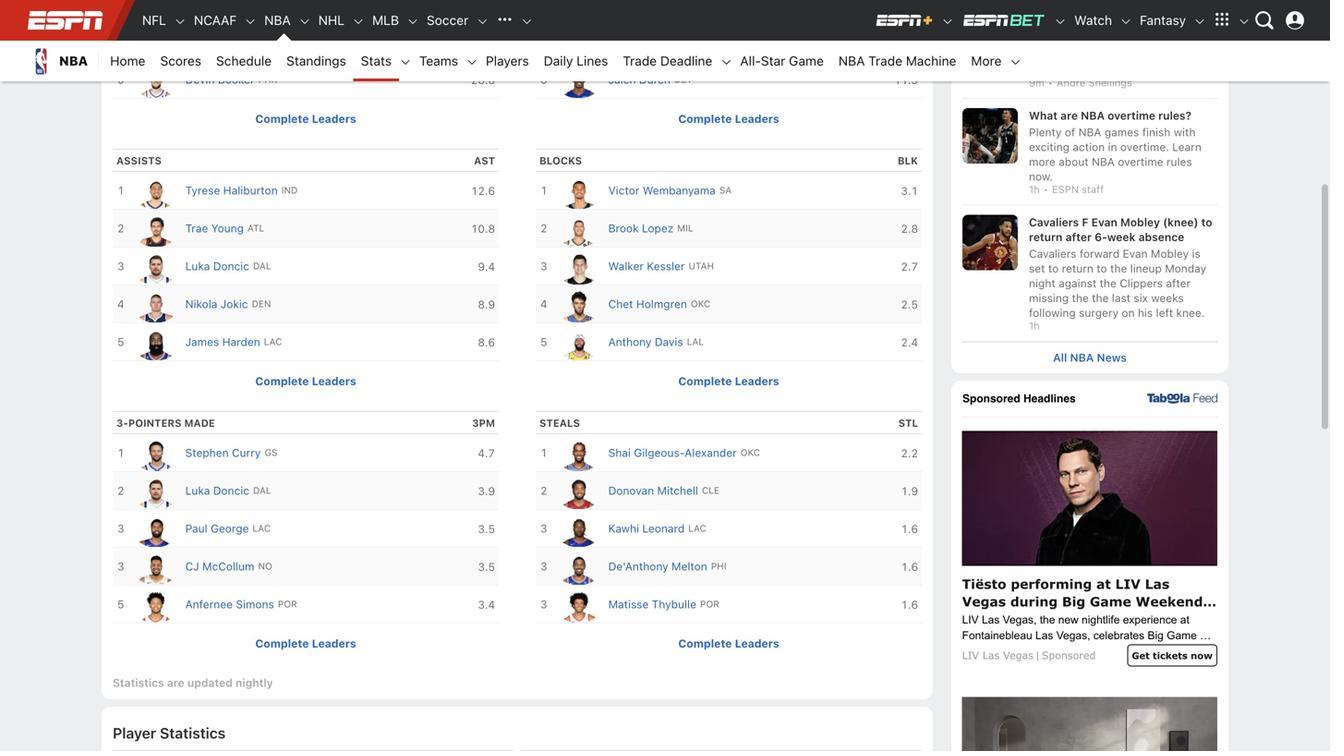 Task type: locate. For each thing, give the bounding box(es) containing it.
cavaliers f evan mobley (knee) to return after 6-week absence image
[[963, 215, 1018, 270]]

0 horizontal spatial nikola
[[185, 298, 217, 311]]

picks right five
[[1127, 2, 1156, 15]]

giannis antetokounmpo link
[[134, 23, 310, 60]]

0 vertical spatial evan
[[1092, 216, 1118, 229]]

nfl image
[[174, 15, 187, 28]]

1 vertical spatial at
[[1180, 613, 1190, 626]]

left
[[1156, 306, 1173, 319]]

0 horizontal spatial picks
[[1090, 48, 1117, 61]]

1 horizontal spatial mil
[[677, 223, 693, 233]]

nhl link
[[311, 0, 352, 41]]

young
[[211, 222, 244, 235]]

lines
[[577, 53, 608, 68]]

1 vertical spatial statistics
[[160, 724, 226, 742]]

game right the star
[[789, 53, 824, 68]]

luka doncic image
[[134, 252, 178, 285], [134, 477, 178, 509]]

complete leaders
[[255, 112, 356, 125], [678, 112, 779, 125], [255, 375, 356, 388], [678, 375, 779, 388], [255, 637, 356, 650], [678, 637, 779, 650]]

trade inside 'trade deadline' link
[[623, 53, 657, 68]]

big up new
[[1062, 594, 1086, 609]]

0 horizontal spatial after
[[1066, 231, 1092, 244]]

1 vertical spatial his
[[1138, 306, 1153, 319]]

0 horizontal spatial jokic
[[221, 298, 248, 311]]

of
[[1065, 126, 1075, 139]]

plenty
[[1029, 126, 1062, 139]]

nba betting: five picks for monday image
[[963, 1, 1018, 57]]

10th right get on the bottom of page
[[1180, 645, 1202, 657]]

soccer
[[427, 12, 469, 28]]

2 1.6 from the top
[[901, 560, 918, 573]]

complete leaders link for stephen curry
[[255, 637, 356, 650]]

1 horizontal spatial february
[[1133, 645, 1177, 657]]

rules
[[1167, 155, 1192, 168]]

nikola jokic link
[[557, 23, 671, 60], [134, 286, 248, 323]]

statistics up player
[[113, 676, 164, 689]]

stats
[[361, 53, 392, 68]]

tiësto up fontainebleau
[[962, 576, 1007, 592]]

anfernee simons image
[[134, 590, 178, 623]]

1 vertical spatial mil
[[677, 223, 693, 233]]

mil for antetokounmpo
[[314, 36, 330, 47]]

vegas, down new
[[1057, 629, 1090, 642]]

lac for george
[[253, 523, 271, 534]]

1 luka from the top
[[185, 260, 210, 273]]

3 for walker kessler
[[540, 260, 547, 273]]

3 1.6 from the top
[[901, 598, 918, 611]]

3 for kawhi leonard
[[540, 522, 547, 535]]

1 vertical spatial 1.6
[[901, 560, 918, 573]]

assists
[[116, 155, 162, 167]]

george
[[211, 522, 249, 535]]

snellings inside nba betting: five picks for monday andre snellings breaks down his top betting picks for monday's 11- game nba slate.
[[1063, 34, 1111, 47]]

0 vertical spatial snellings
[[1063, 34, 1111, 47]]

0 vertical spatial sponsored
[[963, 392, 1020, 405]]

complete down lal
[[678, 375, 732, 388]]

0 horizontal spatial on
[[962, 611, 980, 627]]

nhl image
[[352, 15, 365, 28]]

to right set
[[1048, 262, 1059, 275]]

complete leaders link down lal
[[678, 375, 779, 388]]

luka doncic image for 2
[[134, 477, 178, 509]]

complete down simons
[[255, 637, 309, 650]]

stl
[[898, 417, 918, 429]]

2 horizontal spatial game
[[1167, 629, 1197, 642]]

his
[[1183, 34, 1198, 47], [1138, 306, 1153, 319]]

okc down utah
[[691, 299, 711, 309]]

doncic down young
[[213, 260, 249, 273]]

de'anthony melton
[[608, 560, 707, 573]]

what are nba overtime rules? element
[[1029, 108, 1218, 123]]

2 luka from the top
[[185, 484, 210, 497]]

lac for leonard
[[688, 523, 707, 534]]

tiësto down new
[[1035, 645, 1064, 657]]

statistics
[[113, 676, 164, 689], [160, 724, 226, 742]]

jalen duren link
[[557, 61, 671, 98]]

2 3.5 from the top
[[478, 560, 495, 573]]

sponsored left headlines
[[963, 392, 1020, 405]]

liv down fontainebleau
[[962, 649, 979, 661]]

trade up jalen duren at the top of the page
[[623, 53, 657, 68]]

2 1h from the top
[[1029, 320, 1040, 332]]

5 down daily on the top left of the page
[[540, 73, 547, 86]]

1 vertical spatial big
[[1148, 629, 1164, 642]]

ncaaf image
[[244, 15, 257, 28]]

2 down 3-
[[117, 484, 124, 497]]

picks up slate.
[[1090, 48, 1117, 61]]

0 vertical spatial at
[[1097, 576, 1111, 592]]

matisse thybulle image
[[557, 590, 601, 623]]

dal for 2
[[253, 485, 271, 496]]

fantasy
[[1140, 12, 1186, 28]]

nba betting: five picks for monday element
[[1029, 1, 1218, 31]]

with left |
[[1012, 645, 1032, 657]]

1 vertical spatial okc
[[741, 447, 760, 458]]

las up experience
[[1145, 576, 1170, 592]]

finish
[[1142, 126, 1171, 139]]

walker
[[608, 260, 644, 273]]

0 vertical spatial weekend
[[1136, 594, 1203, 609]]

1 3.5 from the top
[[478, 523, 495, 536]]

evan up "lineup"
[[1123, 247, 1148, 260]]

pointers
[[128, 417, 182, 429]]

mobley up week
[[1121, 216, 1160, 229]]

mobley down absence
[[1151, 247, 1189, 260]]

andre inside nba betting: five picks for monday andre snellings breaks down his top betting picks for monday's 11- game nba slate.
[[1029, 34, 1060, 47]]

more sports image
[[520, 15, 533, 28]]

4 up home
[[117, 35, 124, 48]]

game inside "liv las vegas, the new nightlife experience at fontainebleau las vegas, celebrates big game weekend with tiësto on saturday, february 10th liv las vegas | sponsored"
[[1167, 629, 1197, 642]]

nba inside global navigation element
[[264, 12, 291, 28]]

1 for victor wembanyama
[[540, 184, 547, 197]]

scores link
[[153, 41, 209, 81]]

victor wembanyama
[[608, 184, 716, 197]]

doncic for 2
[[213, 484, 249, 497]]

1 1.6 from the top
[[901, 523, 918, 536]]

tiësto inside tiësto performing at liv las vegas during big game weekend on saturday, february 10th
[[962, 576, 1007, 592]]

picks
[[1127, 2, 1156, 15], [1090, 48, 1117, 61]]

gs
[[265, 447, 278, 458]]

for down "breaks"
[[1120, 48, 1135, 61]]

list
[[963, 1, 1218, 332]]

fontainebleau
[[962, 629, 1033, 642]]

trae young image
[[134, 214, 178, 247]]

1 dal from the top
[[253, 261, 271, 271]]

game up nightlife
[[1090, 594, 1131, 609]]

are left 'updated'
[[167, 676, 184, 689]]

0 horizontal spatial monday
[[1029, 17, 1072, 30]]

more espn image
[[1208, 6, 1236, 34], [1238, 15, 1251, 28]]

nikola jokic link for 12.0
[[557, 23, 671, 60]]

1 vertical spatial nikola jokic
[[185, 298, 248, 311]]

are inside what are nba overtime rules? plenty of nba games finish with exciting action in overtime. learn more about nba overtime rules now.
[[1061, 109, 1078, 122]]

game
[[789, 53, 824, 68], [1090, 594, 1131, 609], [1167, 629, 1197, 642]]

0 vertical spatial mil
[[314, 36, 330, 47]]

phx
[[258, 74, 278, 85]]

0 horizontal spatial nba link
[[18, 41, 99, 81]]

dal down atl
[[253, 261, 271, 271]]

leaders for shai gilgeous-alexander
[[735, 637, 779, 650]]

1 horizontal spatial vegas,
[[1057, 629, 1090, 642]]

0 vertical spatial tiësto
[[962, 576, 1007, 592]]

1 vertical spatial february
[[1133, 645, 1177, 657]]

jalen duren
[[608, 73, 671, 86]]

10th inside tiësto performing at liv las vegas during big game weekend on saturday, february 10th
[[1129, 611, 1162, 627]]

1.6 for melton
[[901, 560, 918, 573]]

liv inside tiësto performing at liv las vegas during big game weekend on saturday, february 10th
[[1115, 576, 1141, 592]]

monday down is
[[1165, 262, 1207, 275]]

cj
[[185, 560, 199, 573]]

0 horizontal spatial are
[[167, 676, 184, 689]]

updated
[[187, 676, 233, 689]]

2 por from the left
[[700, 599, 720, 609]]

to down forward
[[1097, 262, 1107, 275]]

1 horizontal spatial at
[[1180, 613, 1190, 626]]

1 vertical spatial jokic
[[221, 298, 248, 311]]

snellings down watch
[[1063, 34, 1111, 47]]

1 vertical spatial 10th
[[1180, 645, 1202, 657]]

por right thybulle
[[700, 599, 720, 609]]

staff
[[1082, 183, 1104, 195]]

are
[[1061, 109, 1078, 122], [167, 676, 184, 689]]

0 vertical spatial luka doncic image
[[134, 252, 178, 285]]

return up against
[[1062, 262, 1094, 275]]

0 horizontal spatial at
[[1097, 576, 1111, 592]]

plenty of nba games finish with exciting action in overtime. learn more about nba overtime rules now. element
[[1029, 123, 1218, 184]]

schedule link
[[209, 41, 279, 81]]

3 for paul george
[[117, 522, 124, 535]]

nikola jokic link for 8.9
[[134, 286, 248, 323]]

1 horizontal spatial 10th
[[1180, 645, 1202, 657]]

0 vertical spatial vegas
[[962, 594, 1006, 609]]

liv up experience
[[1115, 576, 1141, 592]]

complete leaders link for tyrese haliburton
[[255, 375, 356, 388]]

nba inside "all nba news" link
[[1070, 351, 1094, 364]]

1 luka doncic image from the top
[[134, 252, 178, 285]]

0 horizontal spatial february
[[1059, 611, 1124, 627]]

snellings down slate.
[[1089, 77, 1132, 89]]

brook
[[608, 222, 639, 235]]

1 down blocks
[[540, 184, 547, 197]]

espn more sports home page image
[[491, 6, 518, 34]]

1 horizontal spatial his
[[1183, 34, 1198, 47]]

1 doncic from the top
[[213, 260, 249, 273]]

espn plus image
[[942, 15, 954, 28]]

complete leaders link down phx
[[255, 112, 356, 125]]

2 for brook lopez
[[540, 222, 547, 235]]

big inside "liv las vegas, the new nightlife experience at fontainebleau las vegas, celebrates big game weekend with tiësto on saturday, february 10th liv las vegas | sponsored"
[[1148, 629, 1164, 642]]

all-star game
[[740, 53, 824, 68]]

jokic up harden
[[221, 298, 248, 311]]

weekend inside tiësto performing at liv las vegas during big game weekend on saturday, february 10th
[[1136, 594, 1203, 609]]

complete leaders down simons
[[255, 637, 356, 650]]

1 vertical spatial vegas
[[1003, 649, 1034, 661]]

5 left anfernee simons image
[[117, 598, 124, 611]]

okc
[[691, 299, 711, 309], [741, 447, 760, 458]]

f
[[1082, 216, 1089, 229]]

3-pointers made
[[116, 417, 215, 429]]

0 vertical spatial den
[[675, 36, 694, 47]]

0 vertical spatial luka doncic
[[185, 260, 249, 273]]

at inside "liv las vegas, the new nightlife experience at fontainebleau las vegas, celebrates big game weekend with tiësto on saturday, february 10th liv las vegas | sponsored"
[[1180, 613, 1190, 626]]

at inside tiësto performing at liv las vegas during big game weekend on saturday, february 10th
[[1097, 576, 1111, 592]]

1 horizontal spatial nba link
[[257, 0, 298, 41]]

overtime up games
[[1108, 109, 1156, 122]]

nikola jokic image
[[557, 28, 601, 60]]

0 vertical spatial big
[[1062, 594, 1086, 609]]

his down 'six'
[[1138, 306, 1153, 319]]

cavaliers up set
[[1029, 247, 1077, 260]]

1 vertical spatial overtime
[[1118, 155, 1164, 168]]

1 horizontal spatial big
[[1148, 629, 1164, 642]]

all nba news
[[1053, 351, 1127, 364]]

0 vertical spatial vegas,
[[1003, 613, 1037, 626]]

andre down betting
[[1057, 77, 1086, 89]]

0 horizontal spatial 10th
[[1129, 611, 1162, 627]]

1 vertical spatial nikola jokic link
[[134, 286, 248, 323]]

anthony davis link
[[557, 324, 683, 361]]

3.5 down 3.9
[[478, 523, 495, 536]]

2 luka doncic link from the top
[[134, 472, 249, 509]]

1 down 3-
[[117, 446, 124, 459]]

thybulle
[[652, 598, 696, 611]]

0 vertical spatial nikola jokic link
[[557, 23, 671, 60]]

luka doncic link
[[134, 248, 249, 285], [134, 472, 249, 509]]

weekend down fontainebleau
[[962, 645, 1009, 657]]

luka doncic link for 2
[[134, 472, 249, 509]]

february down experience
[[1133, 645, 1177, 657]]

1 horizontal spatial are
[[1061, 109, 1078, 122]]

booker
[[218, 73, 255, 86]]

for up down in the top of the page
[[1158, 2, 1174, 15]]

1 vertical spatial liv
[[962, 613, 979, 626]]

1 por from the left
[[278, 599, 297, 609]]

game inside tiësto performing at liv las vegas during big game weekend on saturday, february 10th
[[1090, 594, 1131, 609]]

1 vertical spatial on
[[962, 611, 980, 627]]

mobley
[[1121, 216, 1160, 229], [1151, 247, 1189, 260]]

overtime down the overtime.
[[1118, 155, 1164, 168]]

2 luka doncic from the top
[[185, 484, 249, 497]]

0 vertical spatial picks
[[1127, 2, 1156, 15]]

0 vertical spatial monday
[[1029, 17, 1072, 30]]

1 luka doncic from the top
[[185, 260, 249, 273]]

matisse thybulle
[[608, 598, 696, 611]]

10th up celebrates
[[1129, 611, 1162, 627]]

dal down gs
[[253, 485, 271, 496]]

more
[[1029, 155, 1056, 168]]

melton
[[672, 560, 707, 573]]

1 vertical spatial tiësto
[[1035, 645, 1064, 657]]

saturday, down celebrates
[[1083, 645, 1129, 657]]

with up learn
[[1174, 126, 1196, 139]]

2 vertical spatial game
[[1167, 629, 1197, 642]]

luka doncic image up paul george image on the bottom
[[134, 477, 178, 509]]

complete leaders for stephen curry
[[255, 637, 356, 650]]

leonard
[[642, 522, 685, 535]]

nikola up james
[[185, 298, 217, 311]]

liv up fontainebleau
[[962, 613, 979, 626]]

haliburton
[[223, 184, 278, 197]]

complete leaders link down thybulle
[[678, 637, 779, 650]]

0 vertical spatial doncic
[[213, 260, 249, 273]]

on inside tiësto performing at liv las vegas during big game weekend on saturday, february 10th
[[962, 611, 980, 627]]

4 left nikola jokic icon
[[117, 298, 124, 311]]

teams link
[[412, 41, 466, 81]]

por for simons
[[278, 599, 297, 609]]

leaders
[[312, 112, 356, 125], [735, 112, 779, 125], [312, 375, 356, 388], [735, 375, 779, 388], [312, 637, 356, 650], [735, 637, 779, 650]]

nikola jokic up james harden in the left top of the page
[[185, 298, 248, 311]]

andre snellings
[[1057, 77, 1132, 89]]

nfl link
[[135, 0, 174, 41]]

0 horizontal spatial his
[[1138, 306, 1153, 319]]

players link
[[478, 41, 536, 81]]

lac right george
[[253, 523, 271, 534]]

andre up 'top'
[[1029, 34, 1060, 47]]

1 horizontal spatial game
[[1090, 594, 1131, 609]]

4 for 12.0
[[540, 35, 547, 48]]

0 vertical spatial nikola jokic
[[608, 35, 671, 48]]

2 left trae young icon
[[117, 222, 124, 235]]

2
[[117, 222, 124, 235], [540, 222, 547, 235], [117, 484, 124, 497], [540, 484, 547, 497]]

3 for matisse thybulle
[[540, 598, 547, 611]]

anthony davis image
[[557, 328, 601, 361]]

1 horizontal spatial den
[[675, 36, 694, 47]]

complete for gilgeous-
[[678, 637, 732, 650]]

1 for shai gilgeous-alexander
[[540, 446, 547, 459]]

complete leaders link down harden
[[255, 375, 356, 388]]

devin booker image
[[134, 66, 178, 98]]

1 vertical spatial luka doncic image
[[134, 477, 178, 509]]

0 horizontal spatial with
[[1012, 645, 1032, 657]]

0 vertical spatial okc
[[691, 299, 711, 309]]

nikola jokic link up jalen duren link
[[557, 23, 671, 60]]

0 vertical spatial luka
[[185, 260, 210, 273]]

0 vertical spatial 3.5
[[478, 523, 495, 536]]

after
[[1066, 231, 1092, 244], [1166, 277, 1191, 290]]

nba trade machine link
[[831, 41, 964, 81]]

1 vertical spatial 3.5
[[478, 560, 495, 573]]

1h down following
[[1029, 320, 1040, 332]]

paul george link
[[134, 510, 249, 547]]

anthony
[[608, 336, 652, 348]]

night
[[1029, 277, 1056, 290]]

mlb image
[[406, 15, 419, 28]]

por right simons
[[278, 599, 297, 609]]

2 luka doncic image from the top
[[134, 477, 178, 509]]

devin booker link
[[134, 61, 255, 98]]

4 left chet holmgren icon
[[540, 298, 547, 311]]

0 horizontal spatial por
[[278, 599, 297, 609]]

1.6 for thybulle
[[901, 598, 918, 611]]

1 1h from the top
[[1029, 183, 1040, 195]]

1 horizontal spatial sponsored
[[1042, 649, 1096, 661]]

2 doncic from the top
[[213, 484, 249, 497]]

1 vertical spatial dal
[[253, 485, 271, 496]]

complete down thybulle
[[678, 637, 732, 650]]

luka for 3
[[185, 260, 210, 273]]

holmgren
[[636, 298, 687, 311]]

for
[[1158, 2, 1174, 15], [1120, 48, 1135, 61]]

5 for anfernee simons
[[117, 598, 124, 611]]

big down experience
[[1148, 629, 1164, 642]]

0 vertical spatial andre
[[1029, 34, 1060, 47]]

cavaliers forward evan mobley is set to return to the lineup monday night against the clippers after missing the the last six weeks following surgery on his left knee. element
[[1029, 245, 1218, 320]]

complete leaders down thybulle
[[678, 637, 779, 650]]

are for what
[[1061, 109, 1078, 122]]

after down f
[[1066, 231, 1092, 244]]

den up deadline
[[675, 36, 694, 47]]

on down new
[[1067, 645, 1080, 657]]

2 trade from the left
[[869, 53, 903, 68]]

leaders for victor wembanyama
[[735, 375, 779, 388]]

in
[[1108, 140, 1117, 153]]

nikola jokic link up james harden link
[[134, 286, 248, 323]]

stats image
[[399, 56, 412, 69]]

5 down home
[[117, 73, 124, 86]]

3
[[117, 260, 124, 273], [540, 260, 547, 273], [117, 522, 124, 535], [540, 522, 547, 535], [117, 560, 124, 573], [540, 560, 547, 573], [540, 598, 547, 611]]

1 vertical spatial nikola
[[185, 298, 217, 311]]

daily lines
[[544, 53, 608, 68]]

teams
[[419, 53, 458, 68]]

teams image
[[466, 56, 478, 69]]

nightlife
[[1082, 613, 1120, 626]]

0 vertical spatial with
[[1174, 126, 1196, 139]]

tiësto performing at liv las vegas during big game weekend on saturday, february 10th
[[962, 576, 1203, 627]]

nightly
[[236, 676, 273, 689]]

jalen duren image
[[557, 66, 601, 98]]

2 horizontal spatial on
[[1122, 306, 1135, 319]]

1 horizontal spatial monday
[[1165, 262, 1207, 275]]

complete leaders link down simons
[[255, 637, 356, 650]]

2 left the brook lopez icon
[[540, 222, 547, 235]]

at up nightlife
[[1097, 576, 1111, 592]]

forward
[[1080, 247, 1120, 260]]

luka doncic down trae young
[[185, 260, 249, 273]]

mil right lopez
[[677, 223, 693, 233]]

2 vertical spatial 1.6
[[901, 598, 918, 611]]

3 for cj mccollum
[[117, 560, 124, 573]]

den up harden
[[252, 299, 271, 309]]

on up fontainebleau
[[962, 611, 980, 627]]

0 vertical spatial cavaliers
[[1029, 216, 1079, 229]]

nba link up schedule
[[257, 0, 298, 41]]

mil up standings at the top left
[[314, 36, 330, 47]]

saturday, inside tiësto performing at liv las vegas during big game weekend on saturday, february 10th
[[985, 611, 1055, 627]]

2 for trae young
[[117, 222, 124, 235]]

1 horizontal spatial picks
[[1127, 2, 1156, 15]]

global navigation element
[[18, 0, 1312, 41]]

0 vertical spatial jokic
[[644, 35, 671, 48]]

0 vertical spatial liv
[[1115, 576, 1141, 592]]

five
[[1102, 2, 1124, 15]]

1 vertical spatial luka doncic
[[185, 484, 249, 497]]

0 horizontal spatial nikola jokic
[[185, 298, 248, 311]]

nikola jokic for 12.0
[[608, 35, 671, 48]]

1 trade from the left
[[623, 53, 657, 68]]

celebrates
[[1094, 629, 1145, 642]]

3.5 up 3.4
[[478, 560, 495, 573]]

luka doncic link up paul george link on the bottom of the page
[[134, 472, 249, 509]]

donovan mitchell image
[[557, 477, 601, 509]]

las up fontainebleau
[[982, 613, 1000, 626]]

5 for james harden
[[117, 336, 124, 348]]

2 dal from the top
[[253, 485, 271, 496]]

0 vertical spatial saturday,
[[985, 611, 1055, 627]]

complete leaders link for victor wembanyama
[[678, 375, 779, 388]]

his up 11-
[[1183, 34, 1198, 47]]

1 horizontal spatial with
[[1174, 126, 1196, 139]]

1 luka doncic link from the top
[[134, 248, 249, 285]]

all-star game link
[[733, 41, 831, 81]]

0 vertical spatial dal
[[253, 261, 271, 271]]

monday
[[1029, 17, 1072, 30], [1165, 262, 1207, 275]]

doncic
[[213, 260, 249, 273], [213, 484, 249, 497]]

sponsored link
[[1042, 649, 1096, 661]]

cavaliers
[[1029, 216, 1079, 229], [1029, 247, 1077, 260]]

weekend
[[1136, 594, 1203, 609], [962, 645, 1009, 657]]

statistics are updated nightly
[[113, 676, 273, 689]]

soccer image
[[476, 15, 489, 28]]

vegas, down during
[[1003, 613, 1037, 626]]

2 cavaliers from the top
[[1029, 247, 1077, 260]]

sa
[[719, 185, 732, 196]]

1 vertical spatial cavaliers
[[1029, 247, 1077, 260]]

gilgeous-
[[634, 446, 685, 459]]

andre
[[1029, 34, 1060, 47], [1057, 77, 1086, 89]]

complete leaders down harden
[[255, 375, 356, 388]]



Task type: vqa. For each thing, say whether or not it's contained in the screenshot.


Task type: describe. For each thing, give the bounding box(es) containing it.
0 vertical spatial overtime
[[1108, 109, 1156, 122]]

complete for haliburton
[[255, 375, 309, 388]]

dal for 3
[[253, 261, 271, 271]]

february inside "liv las vegas, the new nightlife experience at fontainebleau las vegas, celebrates big game weekend with tiësto on saturday, february 10th liv las vegas | sponsored"
[[1133, 645, 1177, 657]]

luka doncic image for 3
[[134, 252, 178, 285]]

den for 8.9
[[252, 299, 271, 309]]

mitchell
[[657, 484, 698, 497]]

devin booker
[[185, 73, 255, 86]]

stats link
[[354, 41, 399, 81]]

1h inside cavaliers f evan mobley (knee) to return after 6-week absence cavaliers forward evan mobley is set to return to the lineup monday night against the clippers after missing the the last six weeks following surgery on his left knee. 1h
[[1029, 320, 1040, 332]]

nfl
[[142, 12, 166, 28]]

no
[[258, 561, 272, 572]]

1 vertical spatial return
[[1062, 262, 1094, 275]]

donovan mitchell link
[[557, 472, 698, 509]]

stephen curry
[[185, 446, 261, 459]]

liv las vegas, the new nightlife experience at fontainebleau las vegas, celebrates big game weekend with tiësto on saturday, february 10th liv las vegas | sponsored
[[962, 613, 1202, 661]]

nikola jokic image
[[134, 290, 178, 323]]

0 horizontal spatial sponsored
[[963, 392, 1020, 405]]

5 for anthony davis
[[540, 336, 547, 348]]

cj mccollum
[[185, 560, 254, 573]]

por for thybulle
[[700, 599, 720, 609]]

sponsored headlines
[[963, 392, 1076, 405]]

okc for shai gilgeous-alexander
[[741, 447, 760, 458]]

complete for curry
[[255, 637, 309, 650]]

nba image
[[298, 15, 311, 28]]

0 vertical spatial after
[[1066, 231, 1092, 244]]

what are nba overtime rules? image
[[963, 108, 1018, 164]]

4 for 2.5
[[540, 298, 547, 311]]

anfernee simons link
[[134, 586, 274, 623]]

antetokounmpo
[[227, 35, 310, 48]]

steals
[[539, 417, 580, 429]]

den for 12.0
[[675, 36, 694, 47]]

knee.
[[1176, 306, 1205, 319]]

jokic for 12.0
[[644, 35, 671, 48]]

las up |
[[1036, 629, 1053, 642]]

get tickets now button
[[1127, 644, 1218, 667]]

top
[[1029, 48, 1046, 61]]

complete down phx
[[255, 112, 309, 125]]

on inside "liv las vegas, the new nightlife experience at fontainebleau las vegas, celebrates big game weekend with tiësto on saturday, february 10th liv las vegas | sponsored"
[[1067, 645, 1080, 657]]

espn staff
[[1052, 183, 1104, 195]]

0 vertical spatial return
[[1029, 231, 1063, 244]]

3.9
[[478, 485, 495, 498]]

player statistics
[[113, 724, 226, 742]]

profile management image
[[1286, 11, 1304, 30]]

nba inside nba trade machine link
[[839, 53, 865, 68]]

1 vertical spatial evan
[[1123, 247, 1148, 260]]

betting
[[1049, 48, 1087, 61]]

with inside "liv las vegas, the new nightlife experience at fontainebleau las vegas, celebrates big game weekend with tiësto on saturday, february 10th liv las vegas | sponsored"
[[1012, 645, 1032, 657]]

0 vertical spatial mobley
[[1121, 216, 1160, 229]]

atl
[[248, 223, 264, 233]]

1 horizontal spatial to
[[1097, 262, 1107, 275]]

las down fontainebleau
[[983, 649, 1000, 661]]

daily
[[544, 53, 573, 68]]

1 vertical spatial mobley
[[1151, 247, 1189, 260]]

3-
[[116, 417, 128, 429]]

8.6
[[478, 336, 495, 349]]

2.7
[[901, 260, 918, 273]]

nba betting: five picks for monday andre snellings breaks down his top betting picks for monday's 11- game nba slate.
[[1029, 2, 1207, 76]]

mlb link
[[365, 0, 406, 41]]

luka doncic for 2
[[185, 484, 249, 497]]

giannis antetokounmpo image
[[134, 28, 178, 60]]

cavaliers f evan mobley (knee) to return after 6-week absence element
[[1029, 215, 1218, 245]]

2 for donovan mitchell
[[540, 484, 547, 497]]

monday inside nba betting: five picks for monday andre snellings breaks down his top betting picks for monday's 11- game nba slate.
[[1029, 17, 1072, 30]]

following
[[1029, 306, 1076, 319]]

complete leaders link down trade deadline image
[[678, 112, 779, 125]]

are for statistics
[[167, 676, 184, 689]]

9.4
[[478, 260, 495, 273]]

monday inside cavaliers f evan mobley (knee) to return after 6-week absence cavaliers forward evan mobley is set to return to the lineup monday night against the clippers after missing the the last six weeks following surgery on his left knee. 1h
[[1165, 262, 1207, 275]]

0 vertical spatial for
[[1158, 2, 1174, 15]]

vegas inside "liv las vegas, the new nightlife experience at fontainebleau las vegas, celebrates big game weekend with tiësto on saturday, february 10th liv las vegas | sponsored"
[[1003, 649, 1034, 661]]

complete leaders for tyrese haliburton
[[255, 375, 356, 388]]

3.5 for mccollum
[[478, 560, 495, 573]]

trade deadline link
[[616, 41, 720, 81]]

las inside tiësto performing at liv las vegas during big game weekend on saturday, february 10th
[[1145, 576, 1170, 592]]

his inside nba betting: five picks for monday andre snellings breaks down his top betting picks for monday's 11- game nba slate.
[[1183, 34, 1198, 47]]

jalen
[[608, 73, 636, 86]]

okc for chet holmgren
[[691, 299, 711, 309]]

0 horizontal spatial more espn image
[[1208, 6, 1236, 34]]

stephen curry link
[[134, 434, 261, 472]]

5 for devin booker
[[117, 73, 124, 86]]

1.6 for leonard
[[901, 523, 918, 536]]

games
[[1105, 126, 1139, 139]]

news
[[1097, 351, 1127, 364]]

1 for stephen curry
[[117, 446, 124, 459]]

doncic for 3
[[213, 260, 249, 273]]

5 for jalen duren
[[540, 73, 547, 86]]

headlines
[[1024, 392, 1076, 405]]

leaders for stephen curry
[[312, 637, 356, 650]]

vegas inside tiësto performing at liv las vegas during big game weekend on saturday, february 10th
[[962, 594, 1006, 609]]

jokic for 8.9
[[221, 298, 248, 311]]

luka for 2
[[185, 484, 210, 497]]

complete leaders down phx
[[255, 112, 356, 125]]

31.0
[[471, 36, 495, 49]]

clippers
[[1120, 277, 1163, 290]]

3.5 for george
[[478, 523, 495, 536]]

february inside tiësto performing at liv las vegas during big game weekend on saturday, february 10th
[[1059, 611, 1124, 627]]

trae young
[[185, 222, 244, 235]]

nikola jokic for 8.9
[[185, 298, 248, 311]]

4.7
[[478, 447, 495, 460]]

1 vertical spatial for
[[1120, 48, 1135, 61]]

nikola for 12.0
[[608, 35, 641, 48]]

trade inside nba trade machine link
[[869, 53, 903, 68]]

donovan
[[608, 484, 654, 497]]

2 horizontal spatial to
[[1201, 216, 1213, 229]]

complete down det
[[678, 112, 732, 125]]

3 for de'anthony melton
[[540, 560, 547, 573]]

paul george image
[[134, 515, 178, 547]]

blocks
[[539, 155, 582, 167]]

cj mccollum image
[[134, 553, 178, 585]]

mil for lopez
[[677, 223, 693, 233]]

more
[[971, 53, 1002, 68]]

1 for tyrese haliburton
[[117, 184, 124, 197]]

down
[[1152, 34, 1180, 47]]

victor wembanyama image
[[557, 177, 601, 209]]

walker kessler image
[[557, 252, 601, 285]]

surgery
[[1079, 306, 1119, 319]]

experience
[[1123, 613, 1177, 626]]

0 horizontal spatial game
[[789, 53, 824, 68]]

complete leaders down trade deadline image
[[678, 112, 779, 125]]

kawhi leonard
[[608, 522, 685, 535]]

stephen curry image
[[134, 439, 178, 472]]

donovan mitchell
[[608, 484, 698, 497]]

luka doncic for 3
[[185, 260, 249, 273]]

complete leaders for shai gilgeous-alexander
[[678, 637, 779, 650]]

schedule
[[216, 53, 272, 68]]

mccollum
[[202, 560, 254, 573]]

paul
[[185, 522, 207, 535]]

tiësto inside "liv las vegas, the new nightlife experience at fontainebleau las vegas, celebrates big game weekend with tiësto on saturday, february 10th liv las vegas | sponsored"
[[1035, 645, 1064, 657]]

2 vertical spatial liv
[[962, 649, 979, 661]]

12.0
[[894, 36, 918, 49]]

espn bet image
[[1054, 15, 1067, 28]]

2 for luka doncic
[[117, 484, 124, 497]]

fantasy link
[[1133, 0, 1194, 41]]

rules?
[[1159, 109, 1192, 122]]

sponsored inside "liv las vegas, the new nightlife experience at fontainebleau las vegas, celebrates big game weekend with tiësto on saturday, february 10th liv las vegas | sponsored"
[[1042, 649, 1096, 661]]

4 for 31.0
[[117, 35, 124, 48]]

1 vertical spatial snellings
[[1089, 77, 1132, 89]]

chet holmgren image
[[557, 290, 601, 323]]

against
[[1059, 277, 1097, 290]]

de'anthony melton image
[[557, 553, 601, 585]]

1 cavaliers from the top
[[1029, 216, 1079, 229]]

leaders for tyrese haliburton
[[312, 375, 356, 388]]

tyrese haliburton
[[185, 184, 278, 197]]

on inside cavaliers f evan mobley (knee) to return after 6-week absence cavaliers forward evan mobley is set to return to the lineup monday night against the clippers after missing the the last six weeks following surgery on his left knee. 1h
[[1122, 306, 1135, 319]]

james harden image
[[134, 328, 178, 361]]

last
[[1112, 292, 1131, 305]]

wembanyama
[[643, 184, 716, 197]]

1 vertical spatial andre
[[1057, 77, 1086, 89]]

get
[[1132, 650, 1150, 661]]

kawhi leonard image
[[557, 515, 601, 547]]

lineup
[[1130, 262, 1162, 275]]

the up last
[[1100, 277, 1117, 290]]

shai gilgeous-alexander image
[[557, 439, 601, 472]]

1 vertical spatial vegas,
[[1057, 629, 1090, 642]]

simons
[[236, 598, 274, 611]]

the up surgery
[[1092, 292, 1109, 305]]

his inside cavaliers f evan mobley (knee) to return after 6-week absence cavaliers forward evan mobley is set to return to the lineup monday night against the clippers after missing the the last six weeks following surgery on his left knee. 1h
[[1138, 306, 1153, 319]]

nikola for 8.9
[[185, 298, 217, 311]]

soccer link
[[419, 0, 476, 41]]

kawhi leonard link
[[557, 510, 685, 547]]

0 horizontal spatial to
[[1048, 262, 1059, 275]]

anfernee simons
[[185, 598, 274, 611]]

weekend inside "liv las vegas, the new nightlife experience at fontainebleau las vegas, celebrates big game weekend with tiësto on saturday, february 10th liv las vegas | sponsored"
[[962, 645, 1009, 657]]

complete leaders for victor wembanyama
[[678, 375, 779, 388]]

watch image
[[1120, 15, 1133, 28]]

betting:
[[1056, 2, 1099, 15]]

phi
[[711, 561, 727, 572]]

the inside "liv las vegas, the new nightlife experience at fontainebleau las vegas, celebrates big game weekend with tiësto on saturday, february 10th liv las vegas | sponsored"
[[1040, 613, 1055, 626]]

brook lopez image
[[557, 214, 601, 247]]

1.9
[[901, 485, 918, 498]]

standings
[[286, 53, 346, 68]]

big inside tiësto performing at liv las vegas during big game weekend on saturday, february 10th
[[1062, 594, 1086, 609]]

get tickets now
[[1132, 650, 1213, 661]]

complete for wembanyama
[[678, 375, 732, 388]]

missing
[[1029, 292, 1069, 305]]

more image
[[1009, 56, 1022, 69]]

andre snellings breaks down his top betting picks for monday's 11-game nba slate. element
[[1029, 31, 1218, 77]]

paul george
[[185, 522, 249, 535]]

0 horizontal spatial vegas,
[[1003, 613, 1037, 626]]

davis
[[655, 336, 683, 348]]

1 vertical spatial after
[[1166, 277, 1191, 290]]

ast
[[474, 155, 495, 167]]

6-
[[1095, 231, 1107, 244]]

more link
[[964, 41, 1009, 81]]

the down against
[[1072, 292, 1089, 305]]

3 for luka doncic
[[117, 260, 124, 273]]

alexander
[[685, 446, 737, 459]]

4 for 8.9
[[117, 298, 124, 311]]

list containing nba betting: five picks for monday
[[963, 1, 1218, 332]]

espn bet image
[[962, 13, 1047, 28]]

1 horizontal spatial more espn image
[[1238, 15, 1251, 28]]

saturday, inside "liv las vegas, the new nightlife experience at fontainebleau las vegas, celebrates big game weekend with tiësto on saturday, february 10th liv las vegas | sponsored"
[[1083, 645, 1129, 657]]

3.4
[[478, 598, 495, 611]]

giannis antetokounmpo
[[185, 35, 310, 48]]

10th inside "liv las vegas, the new nightlife experience at fontainebleau las vegas, celebrates big game weekend with tiësto on saturday, february 10th liv las vegas | sponsored"
[[1180, 645, 1202, 657]]

trade deadline image
[[720, 56, 733, 69]]

overtime.
[[1120, 140, 1169, 153]]

performing
[[1011, 576, 1092, 592]]

players
[[486, 53, 529, 68]]

fantasy image
[[1194, 15, 1206, 28]]

espn+ image
[[875, 13, 934, 28]]

tyrese haliburton image
[[134, 177, 178, 209]]

shai gilgeous-alexander image
[[134, 0, 178, 23]]

lac for harden
[[264, 336, 282, 347]]

luka doncic link for 3
[[134, 248, 249, 285]]

0 vertical spatial statistics
[[113, 676, 164, 689]]

game
[[1029, 63, 1058, 76]]

complete leaders link for shai gilgeous-alexander
[[678, 637, 779, 650]]

with inside what are nba overtime rules? plenty of nba games finish with exciting action in overtime. learn more about nba overtime rules now.
[[1174, 126, 1196, 139]]

the down forward
[[1110, 262, 1127, 275]]

2.8
[[901, 222, 918, 235]]



